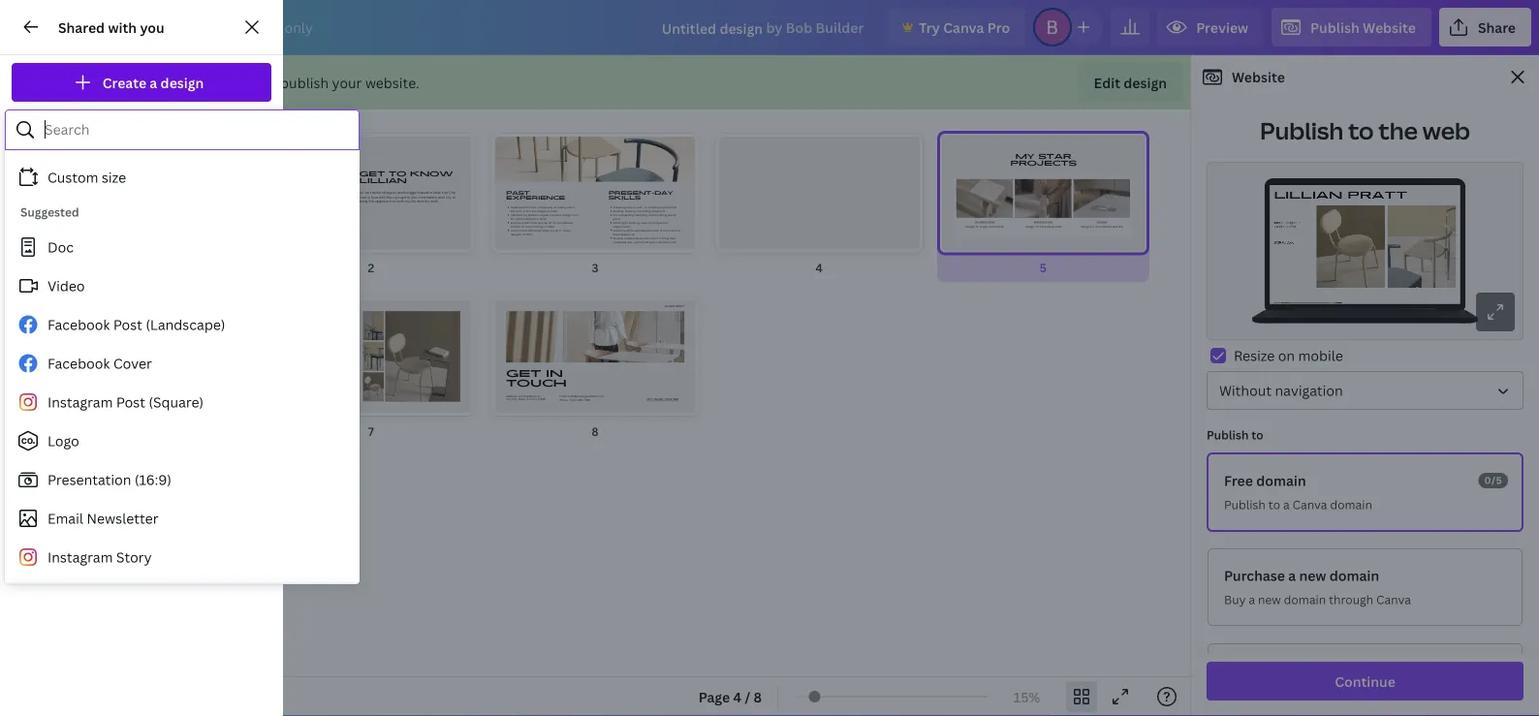 Task type: vqa. For each thing, say whether or not it's contained in the screenshot.
State,
yes



Task type: describe. For each thing, give the bounding box(es) containing it.
adhering
[[613, 221, 625, 225]]

design inside interior design is as much about what you don't put inside a space as what you put in.
[[140, 345, 174, 351]]

pro
[[988, 18, 1010, 36]]

facebook post (landscape)
[[48, 316, 225, 334]]

try canva pro
[[919, 18, 1010, 36]]

to left web
[[1349, 114, 1374, 146]]

web
[[1423, 114, 1471, 146]]

and down builiding
[[649, 213, 654, 218]]

content
[[86, 247, 138, 266]]

in up at at the left of page
[[550, 213, 552, 218]]

instagram for instagram post (square)
[[48, 393, 113, 412]]

instagram post (square) link
[[5, 383, 352, 422]]

video link
[[5, 267, 352, 305]]

to right clients
[[659, 236, 662, 240]]

view
[[250, 18, 281, 36]]

0 horizontal spatial put
[[116, 358, 134, 364]]

to right try
[[453, 195, 456, 200]]

my inside graduated from the trempleway academy with a bachelor of fine arts degree in 2020 obtained my master's degree in interior design from the same academy in 2022 became a part-time teacher at the trempleway institute for interior design in 2023 joined the dxcb design studio as an in-house designer in 2023
[[523, 213, 527, 218]]

interior inside interior designer + visual creative
[[51, 174, 61, 179]]

based
[[419, 190, 429, 196]]

touch
[[506, 377, 567, 388]]

we've locked your design while you publish your website.
[[47, 73, 419, 92]]

12345
[[538, 398, 545, 402]]

clients
[[650, 236, 658, 240]]

video
[[48, 277, 85, 295]]

in-
[[559, 229, 563, 233]]

0 vertical spatial star
[[1038, 152, 1071, 160]]

of inside i'm an interior designer and blogger based in new york city. i am in love with the concept of zen minimalism and i try to bring this approach to both my life and my work.
[[407, 195, 411, 200]]

the right fine
[[532, 206, 536, 210]]

by
[[766, 19, 783, 37]]

design down beauvois
[[1025, 225, 1034, 229]]

design down academy
[[562, 213, 571, 218]]

life inside 'assessing space, room, or builiding requirements reading, drawing, and editing blueprints conceptualizing, sketching, and rendering design plans adhering to building codes and inspection requirements determining the optimal placement of furniture and large appliances working collaboratively with clients to bring their residential and commercial space dreams to life'
[[673, 240, 676, 244]]

resize on mobile
[[1234, 346, 1344, 364]]

let's
[[647, 398, 654, 402]]

in left at at the left of page
[[545, 225, 547, 229]]

presentation (16:9) link
[[5, 460, 352, 499]]

story
[[116, 548, 152, 567]]

preview button
[[1158, 8, 1264, 47]]

custom
[[48, 168, 98, 187]]

work
[[655, 398, 663, 402]]

address:
[[506, 394, 518, 398]]

academy
[[554, 206, 566, 210]]

mobile
[[1299, 346, 1344, 364]]

0 horizontal spatial my star projects
[[442, 621, 748, 692]]

logo
[[48, 432, 79, 450]]

post for facebook
[[113, 316, 142, 334]]

instagram for instagram story
[[48, 548, 113, 567]]

and right codes
[[649, 221, 654, 225]]

5
[[1040, 260, 1047, 276]]

email newsletter
[[48, 509, 159, 528]]

1 horizontal spatial what
[[154, 351, 183, 357]]

design left spa
[[966, 225, 975, 229]]

newsletter
[[87, 509, 159, 528]]

large
[[613, 232, 620, 237]]

anywhere
[[524, 394, 537, 398]]

fine
[[526, 209, 531, 214]]

123
[[519, 394, 523, 398]]

facebook cover link
[[5, 344, 352, 383]]

you right while
[[253, 73, 277, 92]]

purchase a new domain buy a new domain through canva
[[1224, 566, 1411, 607]]

domain up through
[[1330, 566, 1380, 584]]

degree up 2022 at the left top
[[538, 209, 547, 214]]

0 vertical spatial trempleway
[[537, 206, 553, 210]]

design left while
[[169, 73, 212, 92]]

builiding
[[648, 206, 659, 210]]

8 inside button
[[754, 688, 762, 706]]

plans
[[613, 217, 620, 221]]

publish for publish to a canva domain
[[1224, 496, 1266, 512]]

builder
[[816, 19, 864, 37]]

house inside design for a spa and retreat the amber house design for a boutique hotel beauvois place design for a restaurant and bar frucinni
[[988, 221, 995, 224]]

the inside i'm an interior designer and blogger based in new york city. i am in love with the concept of zen minimalism and i try to bring this approach to both my life and my work.
[[387, 195, 392, 200]]

0 horizontal spatial website
[[1232, 68, 1285, 86]]

domain left through
[[1284, 591, 1326, 607]]

1 vertical spatial trempleway
[[557, 221, 573, 225]]

bring inside 'assessing space, room, or builiding requirements reading, drawing, and editing blueprints conceptualizing, sketching, and rendering design plans adhering to building codes and inspection requirements determining the optimal placement of furniture and large appliances working collaboratively with clients to bring their residential and commercial space dreams to life'
[[662, 236, 669, 240]]

appear
[[167, 247, 214, 266]]

visual
[[51, 178, 60, 183]]

edit design
[[1094, 73, 1167, 92]]

the inside 'assessing space, room, or builiding requirements reading, drawing, and editing blueprints conceptualizing, sketching, and rendering design plans adhering to building codes and inspection requirements determining the optimal placement of furniture and large appliances working collaboratively with clients to bring their residential and commercial space dreams to life'
[[629, 229, 634, 233]]

to right dreams
[[669, 240, 672, 244]]

design inside button
[[1124, 73, 1167, 92]]

zen
[[412, 195, 417, 200]]

create
[[102, 73, 146, 92]]

degree up teacher
[[539, 213, 549, 218]]

dxcb
[[525, 229, 532, 233]]

bar
[[1119, 225, 1123, 229]]

2022
[[540, 217, 546, 221]]

same
[[515, 217, 523, 221]]

design down 2022 at the left top
[[535, 225, 544, 229]]

retreat
[[995, 225, 1004, 229]]

and left try
[[438, 195, 445, 200]]

the left same at top left
[[510, 217, 515, 221]]

experience
[[506, 195, 565, 201]]

try
[[919, 18, 940, 36]]

publish to a canva domain
[[1224, 496, 1373, 512]]

website inside dropdown button
[[1363, 18, 1416, 36]]

the right at at the left of page
[[552, 221, 556, 225]]

assessing
[[613, 206, 626, 210]]

facebook for facebook cover
[[48, 354, 110, 373]]

in left 2022 at the left top
[[537, 217, 539, 221]]

1 i from the left
[[360, 195, 360, 200]]

time
[[531, 221, 537, 225]]

0 horizontal spatial requirements
[[613, 225, 630, 229]]

free domain
[[1224, 471, 1306, 489]]

design down time
[[533, 229, 541, 233]]

day
[[654, 190, 673, 196]]

is
[[177, 345, 184, 351]]

a right the buy
[[1249, 591, 1255, 607]]

concept
[[393, 195, 406, 200]]

with inside 'assessing space, room, or builiding requirements reading, drawing, and editing blueprints conceptualizing, sketching, and rendering design plans adhering to building codes and inspection requirements determining the optimal placement of furniture and large appliances working collaboratively with clients to bring their residential and commercial space dreams to life'
[[644, 236, 649, 240]]

any
[[506, 398, 511, 402]]

to left building
[[625, 221, 628, 225]]

continue button
[[1207, 662, 1524, 701]]

in left 'dxcb'
[[522, 232, 525, 237]]

0 vertical spatial 2023
[[548, 225, 554, 229]]

shared content will appear here
[[36, 247, 247, 266]]

master's
[[528, 213, 539, 218]]

a down free domain
[[1283, 496, 1290, 512]]

design inside dropdown button
[[161, 73, 204, 92]]

amber
[[979, 221, 987, 224]]

(square)
[[149, 393, 204, 412]]

we've
[[47, 73, 86, 92]]

1 vertical spatial as
[[187, 345, 199, 351]]

working
[[613, 236, 623, 240]]

a right purchase
[[1289, 566, 1296, 584]]

a left part-
[[522, 221, 524, 225]]

to down free domain
[[1269, 496, 1281, 512]]

drawing,
[[625, 209, 636, 214]]

the left 'dxcb'
[[520, 229, 524, 233]]

home
[[78, 18, 117, 36]]

in left 2020
[[548, 209, 550, 214]]

space inside 'assessing space, room, or builiding requirements reading, drawing, and editing blueprints conceptualizing, sketching, and rendering design plans adhering to building codes and inspection requirements determining the optimal placement of furniture and large appliances working collaboratively with clients to bring their residential and commercial space dreams to life'
[[649, 240, 658, 244]]

interior inside interior design is as much about what you don't put inside a space as what you put in.
[[95, 345, 137, 351]]

custom size button
[[5, 158, 352, 197]]

edit design button
[[1079, 63, 1183, 102]]

blogger
[[405, 190, 418, 196]]

bring inside i'm an interior designer and blogger based in new york city. i am in love with the concept of zen minimalism and i try to bring this approach to both my life and my work.
[[360, 199, 368, 205]]

publish for publish to
[[1207, 426, 1249, 442]]

with inside graduated from the trempleway academy with a bachelor of fine arts degree in 2020 obtained my master's degree in interior design from the same academy in 2022 became a part-time teacher at the trempleway institute for interior design in 2023 joined the dxcb design studio as an in-house designer in 2023
[[567, 206, 572, 210]]

0/5
[[1485, 474, 1503, 487]]

as inside graduated from the trempleway academy with a bachelor of fine arts degree in 2020 obtained my master's degree in interior design from the same academy in 2022 became a part-time teacher at the trempleway institute for interior design in 2023 joined the dxcb design studio as an in-house designer in 2023
[[551, 229, 554, 233]]

a down frucinni
[[1095, 225, 1097, 229]]

4 for from the left
[[1091, 225, 1094, 229]]

city,
[[512, 398, 518, 402]]

teacher
[[538, 221, 548, 225]]

publish for publish website
[[1311, 18, 1360, 36]]

interior designer + visual creative
[[51, 174, 79, 183]]

house inside graduated from the trempleway academy with a bachelor of fine arts degree in 2020 obtained my master's degree in interior design from the same academy in 2022 became a part-time teacher at the trempleway institute for interior design in 2023 joined the dxcb design studio as an in-house designer in 2023
[[563, 229, 571, 233]]

post for instagram
[[116, 393, 145, 412]]

an inside i'm an interior designer and blogger based in new york city. i am in love with the concept of zen minimalism and i try to bring this approach to both my life and my work.
[[365, 190, 369, 196]]



Task type: locate. For each thing, give the bounding box(es) containing it.
trempleway
[[537, 206, 553, 210], [557, 221, 573, 225]]

for inside graduated from the trempleway academy with a bachelor of fine arts degree in 2020 obtained my master's degree in interior design from the same academy in 2022 became a part-time teacher at the trempleway institute for interior design in 2023 joined the dxcb design studio as an in-house designer in 2023
[[521, 225, 525, 229]]

of
[[407, 195, 411, 200], [523, 209, 525, 214], [660, 229, 663, 233]]

with right love
[[379, 195, 386, 200]]

instagram
[[48, 393, 113, 412], [48, 548, 113, 567]]

to left both
[[393, 199, 396, 205]]

0 horizontal spatial i
[[360, 195, 360, 200]]

a inside dropdown button
[[150, 73, 157, 92]]

about
[[119, 351, 151, 357]]

of inside 'assessing space, room, or builiding requirements reading, drawing, and editing blueprints conceptualizing, sketching, and rendering design plans adhering to building codes and inspection requirements determining the optimal placement of furniture and large appliances working collaboratively with clients to bring their residential and commercial space dreams to life'
[[660, 229, 663, 233]]

1 horizontal spatial star
[[1038, 152, 1071, 160]]

my
[[1015, 152, 1035, 160], [405, 199, 410, 205], [424, 199, 430, 205], [523, 213, 527, 218], [466, 621, 556, 660]]

present-day skills
[[609, 190, 673, 201]]

1 facebook from the top
[[48, 316, 110, 334]]

design inside 'assessing space, room, or builiding requirements reading, drawing, and editing blueprints conceptualizing, sketching, and rendering design plans adhering to building codes and inspection requirements determining the optimal placement of furniture and large appliances working collaboratively with clients to bring their residential and commercial space dreams to life'
[[668, 213, 677, 218]]

lillian left pratt
[[665, 305, 675, 309]]

1 horizontal spatial your
[[332, 73, 362, 92]]

space
[[649, 240, 658, 244], [178, 358, 208, 364]]

canva right try
[[943, 18, 984, 36]]

canva
[[943, 18, 984, 36], [1293, 496, 1328, 512], [1377, 591, 1411, 607]]

get up 123
[[506, 367, 541, 379]]

with left clients
[[644, 236, 649, 240]]

0 horizontal spatial get
[[360, 170, 385, 178]]

in up email:
[[546, 367, 563, 379]]

love
[[372, 195, 378, 200]]

canva inside purchase a new domain buy a new domain through canva
[[1377, 591, 1411, 607]]

0 vertical spatial 8
[[592, 423, 599, 439]]

arts
[[532, 209, 537, 214]]

1 vertical spatial projects
[[442, 653, 748, 692]]

doc
[[48, 238, 74, 256]]

cover
[[113, 354, 152, 373]]

the left amber
[[974, 221, 979, 224]]

approach
[[376, 199, 392, 205]]

+
[[76, 174, 79, 179]]

you up in.
[[186, 351, 205, 357]]

conceptualizing,
[[613, 213, 634, 218]]

i left try
[[446, 195, 447, 200]]

put down about
[[116, 358, 134, 364]]

new down purchase
[[1258, 591, 1281, 607]]

1 horizontal spatial 8
[[754, 688, 762, 706]]

0 vertical spatial 4
[[816, 260, 823, 276]]

1 horizontal spatial designer
[[510, 232, 522, 237]]

1 vertical spatial facebook
[[48, 354, 110, 373]]

lillian inside get to know lillian
[[360, 177, 407, 185]]

new right purchase
[[1299, 566, 1327, 584]]

institute
[[510, 225, 521, 229]]

edit
[[1094, 73, 1121, 92]]

1 your from the left
[[136, 73, 165, 92]]

1 horizontal spatial get
[[506, 367, 541, 379]]

1 horizontal spatial put
[[166, 364, 184, 370]]

the left concept
[[387, 195, 392, 200]]

as down don't
[[98, 364, 110, 370]]

page
[[699, 688, 730, 706]]

0 horizontal spatial trempleway
[[537, 206, 553, 210]]

1 horizontal spatial 4
[[816, 260, 823, 276]]

1 vertical spatial house
[[563, 229, 571, 233]]

and left the bar
[[1112, 225, 1118, 229]]

instagram story link
[[5, 538, 352, 577]]

0 vertical spatial shared
[[58, 18, 105, 36]]

0 horizontal spatial from
[[525, 206, 531, 210]]

0 vertical spatial bring
[[360, 199, 368, 205]]

editing
[[643, 209, 651, 214]]

house right studio on the top
[[563, 229, 571, 233]]

a down beauvois
[[1040, 225, 1041, 229]]

what down is
[[154, 351, 183, 357]]

at
[[549, 221, 551, 225]]

design right edit
[[1124, 73, 1167, 92]]

2 instagram from the top
[[48, 548, 113, 567]]

bob
[[786, 19, 813, 37]]

1 vertical spatial shared
[[36, 247, 83, 266]]

0 vertical spatial from
[[525, 206, 531, 210]]

0 horizontal spatial what
[[112, 364, 141, 370]]

0 vertical spatial facebook
[[48, 316, 110, 334]]

design left restaurant
[[1081, 225, 1090, 229]]

and left the or at left
[[637, 209, 642, 214]]

0 vertical spatial requirements
[[659, 206, 677, 210]]

(landscape)
[[146, 316, 225, 334]]

interior
[[51, 174, 61, 179], [553, 213, 562, 218], [526, 225, 535, 229], [95, 345, 137, 351]]

publish website button
[[1272, 8, 1432, 47]]

0 horizontal spatial designer
[[382, 190, 397, 196]]

shared up the video on the left top of the page
[[36, 247, 83, 266]]

2 horizontal spatial canva
[[1377, 591, 1411, 607]]

0 horizontal spatial as
[[98, 364, 110, 370]]

designer inside graduated from the trempleway academy with a bachelor of fine arts degree in 2020 obtained my master's degree in interior design from the same academy in 2022 became a part-time teacher at the trempleway institute for interior design in 2023 joined the dxcb design studio as an in-house designer in 2023
[[510, 232, 522, 237]]

1 horizontal spatial an
[[555, 229, 558, 233]]

1 horizontal spatial projects
[[1010, 159, 1077, 167]]

from left the arts
[[525, 206, 531, 210]]

bring left their
[[662, 236, 669, 240]]

1 horizontal spatial 2023
[[548, 225, 554, 229]]

purchase
[[1224, 566, 1285, 584]]

0 vertical spatial space
[[649, 240, 658, 244]]

1 horizontal spatial house
[[988, 221, 995, 224]]

you right home
[[140, 18, 165, 36]]

1 vertical spatial from
[[572, 213, 578, 218]]

get inside get to know lillian
[[360, 170, 385, 178]]

canva inside "button"
[[943, 18, 984, 36]]

1 vertical spatial bring
[[662, 236, 669, 240]]

1 horizontal spatial lillian
[[665, 305, 675, 309]]

2020
[[551, 209, 557, 214]]

1 vertical spatial lillian
[[665, 305, 675, 309]]

a right create
[[150, 73, 157, 92]]

0 vertical spatial house
[[988, 221, 995, 224]]

1 horizontal spatial trempleway
[[557, 221, 573, 225]]

and
[[398, 190, 404, 196], [438, 195, 445, 200], [417, 199, 423, 205], [637, 209, 642, 214], [649, 213, 654, 218], [649, 221, 654, 225], [989, 225, 994, 229], [1112, 225, 1118, 229], [675, 229, 680, 233], [627, 240, 632, 244]]

and down based
[[417, 199, 423, 205]]

obtained
[[510, 213, 522, 218]]

1 vertical spatial 2023
[[526, 232, 532, 237]]

1 horizontal spatial canva
[[1293, 496, 1328, 512]]

1 vertical spatial post
[[116, 393, 145, 412]]

get
[[360, 170, 385, 178], [506, 367, 541, 379]]

domain
[[1257, 471, 1306, 489], [1330, 496, 1373, 512], [1330, 566, 1380, 584], [1284, 591, 1326, 607]]

0 vertical spatial life
[[411, 199, 416, 205]]

put left in.
[[166, 364, 184, 370]]

star
[[1038, 152, 1071, 160], [572, 621, 724, 660]]

to up free domain
[[1252, 426, 1264, 442]]

st.
[[538, 394, 541, 398]]

2 for from the left
[[976, 225, 979, 229]]

requirements
[[659, 206, 677, 210], [613, 225, 630, 229]]

1 vertical spatial of
[[523, 209, 525, 214]]

0 horizontal spatial star
[[572, 621, 724, 660]]

on
[[1278, 346, 1295, 364]]

shared for shared content will appear here
[[36, 247, 83, 266]]

456
[[578, 398, 583, 403]]

1 vertical spatial an
[[555, 229, 558, 233]]

lillian up interior
[[360, 177, 407, 185]]

you down inside
[[144, 364, 163, 370]]

design
[[562, 213, 571, 218], [535, 225, 544, 229], [966, 225, 975, 229], [1025, 225, 1034, 229], [1081, 225, 1090, 229], [533, 229, 541, 233]]

a inside interior design is as much about what you don't put inside a space as what you put in.
[[169, 358, 175, 364]]

the inside design for a spa and retreat the amber house design for a boutique hotel beauvois place design for a restaurant and bar frucinni
[[974, 221, 979, 224]]

as right is
[[187, 345, 199, 351]]

1 vertical spatial space
[[178, 358, 208, 364]]

facebook left cover
[[48, 354, 110, 373]]

in inside get in touch
[[546, 367, 563, 379]]

free
[[1224, 471, 1253, 489]]

Search search field
[[45, 111, 346, 148]]

2 your from the left
[[332, 73, 362, 92]]

bring left "this"
[[360, 199, 368, 205]]

facebook for facebook post (landscape)
[[48, 316, 110, 334]]

1 horizontal spatial requirements
[[659, 206, 677, 210]]

2 facebook from the top
[[48, 354, 110, 373]]

city.
[[449, 190, 456, 196]]

your right locked
[[136, 73, 165, 92]]

canva right through
[[1377, 591, 1411, 607]]

8 right /
[[754, 688, 762, 706]]

and down appliances
[[627, 240, 632, 244]]

appliances
[[620, 232, 635, 237]]

2 i from the left
[[446, 195, 447, 200]]

website.
[[365, 73, 419, 92]]

0 vertical spatial projects
[[1010, 159, 1077, 167]]

in right am on the left top of page
[[368, 195, 371, 200]]

instagram inside "instagram story" link
[[48, 548, 113, 567]]

to inside get to know lillian
[[389, 170, 407, 178]]

publish website
[[1311, 18, 1416, 36]]

0 horizontal spatial an
[[365, 190, 369, 196]]

facebook post (landscape) link
[[5, 305, 352, 344]]

2 vertical spatial of
[[660, 229, 663, 233]]

domain up publish to a canva domain
[[1257, 471, 1306, 489]]

design inside main menu bar
[[720, 19, 763, 37]]

0 horizontal spatial canva
[[943, 18, 984, 36]]

get for get in touch
[[506, 367, 541, 379]]

interior
[[370, 190, 381, 196]]

with inside i'm an interior designer and blogger based in new york city. i am in love with the concept of zen minimalism and i try to bring this approach to both my life and my work.
[[379, 195, 386, 200]]

shared with you
[[58, 18, 165, 36]]

1 horizontal spatial website
[[1363, 18, 1416, 36]]

suggested
[[20, 204, 79, 220]]

of left fine
[[523, 209, 525, 214]]

pratt
[[676, 305, 684, 309]]

for down amber
[[976, 225, 979, 229]]

doc link
[[5, 228, 352, 267]]

0 vertical spatial my star projects
[[1010, 152, 1077, 167]]

phone:
[[560, 398, 569, 403]]

facebook cover
[[48, 354, 152, 373]]

a right academy
[[573, 206, 575, 210]]

publish inside publish website dropdown button
[[1311, 18, 1360, 36]]

0 horizontal spatial bring
[[360, 199, 368, 205]]

get inside get in touch
[[506, 367, 541, 379]]

0 vertical spatial what
[[154, 351, 183, 357]]

a right inside
[[169, 358, 175, 364]]

canva down free domain
[[1293, 496, 1328, 512]]

1 horizontal spatial life
[[673, 240, 676, 244]]

lillian
[[51, 140, 123, 153]]

1 instagram from the top
[[48, 393, 113, 412]]

much
[[89, 351, 117, 357]]

create a design
[[102, 73, 204, 92]]

star up page
[[572, 621, 724, 660]]

2 horizontal spatial of
[[660, 229, 663, 233]]

i left am on the left top of page
[[360, 195, 360, 200]]

4 inside button
[[733, 688, 742, 706]]

0 vertical spatial as
[[551, 229, 554, 233]]

inspection
[[655, 221, 668, 225]]

in
[[430, 190, 433, 196], [368, 195, 371, 200], [548, 209, 550, 214], [550, 213, 552, 218], [537, 217, 539, 221], [545, 225, 547, 229], [522, 232, 525, 237], [546, 367, 563, 379]]

0 horizontal spatial space
[[178, 358, 208, 364]]

publish for publish to the web
[[1260, 114, 1344, 146]]

as right studio on the top
[[551, 229, 554, 233]]

3 for from the left
[[1035, 225, 1039, 229]]

from
[[525, 206, 531, 210], [572, 213, 578, 218]]

0 horizontal spatial 4
[[733, 688, 742, 706]]

0 horizontal spatial new
[[1258, 591, 1281, 607]]

0 horizontal spatial projects
[[442, 653, 748, 692]]

spa
[[983, 225, 988, 229]]

requirements down plans
[[613, 225, 630, 229]]

0 vertical spatial of
[[407, 195, 411, 200]]

lillian pratt
[[51, 140, 192, 153]]

interior design is as much about what you don't put inside a space as what you put in. button
[[47, 300, 247, 440]]

a left spa
[[980, 225, 982, 229]]

1 vertical spatial star
[[572, 621, 724, 660]]

with up create
[[108, 18, 137, 36]]

and right spa
[[989, 225, 994, 229]]

the left web
[[1379, 114, 1418, 146]]

1 vertical spatial my star projects
[[442, 621, 748, 692]]

shared up we've
[[58, 18, 105, 36]]

presentation
[[48, 471, 131, 489]]

1 vertical spatial requirements
[[613, 225, 630, 229]]

1 vertical spatial new
[[1258, 591, 1281, 607]]

2 vertical spatial canva
[[1377, 591, 1411, 607]]

size
[[102, 168, 126, 187]]

1 horizontal spatial new
[[1299, 566, 1327, 584]]

1 vertical spatial designer
[[510, 232, 522, 237]]

1 vertical spatial life
[[673, 240, 676, 244]]

for down beauvois
[[1035, 225, 1039, 229]]

get up interior
[[360, 170, 385, 178]]

0 vertical spatial new
[[1299, 566, 1327, 584]]

2 vertical spatial as
[[98, 364, 110, 370]]

both
[[397, 199, 404, 205]]

life
[[411, 199, 416, 205], [673, 240, 676, 244]]

house up spa
[[988, 221, 995, 224]]

0 horizontal spatial house
[[563, 229, 571, 233]]

buy
[[1224, 591, 1246, 607]]

post inside facebook post (landscape) link
[[113, 316, 142, 334]]

1 vertical spatial 4
[[733, 688, 742, 706]]

facebook up much
[[48, 316, 110, 334]]

0 vertical spatial post
[[113, 316, 142, 334]]

2023 right teacher
[[548, 225, 554, 229]]

trempleway right the arts
[[537, 206, 553, 210]]

main menu bar
[[0, 0, 1539, 55]]

locked
[[89, 73, 132, 92]]

1 horizontal spatial my star projects
[[1010, 152, 1077, 167]]

work.
[[431, 199, 439, 205]]

1 for from the left
[[521, 225, 525, 229]]

domain up purchase a new domain buy a new domain through canva
[[1330, 496, 1373, 512]]

designer inside i'm an interior designer and blogger based in new york city. i am in love with the concept of zen minimalism and i try to bring this approach to both my life and my work.
[[382, 190, 397, 196]]

from right 2020
[[572, 213, 578, 218]]

instagram down email
[[48, 548, 113, 567]]

0 horizontal spatial your
[[136, 73, 165, 92]]

and right furniture
[[675, 229, 680, 233]]

home link
[[62, 8, 133, 47]]

an inside graduated from the trempleway academy with a bachelor of fine arts degree in 2020 obtained my master's degree in interior design from the same academy in 2022 became a part-time teacher at the trempleway institute for interior design in 2023 joined the dxcb design studio as an in-house designer in 2023
[[555, 229, 558, 233]]

shared for shared with you
[[58, 18, 105, 36]]

projects
[[1010, 159, 1077, 167], [442, 653, 748, 692]]

/
[[745, 688, 751, 706]]

a
[[150, 73, 157, 92], [573, 206, 575, 210], [522, 221, 524, 225], [980, 225, 982, 229], [1040, 225, 1041, 229], [1095, 225, 1097, 229], [169, 358, 175, 364], [1283, 496, 1290, 512], [1289, 566, 1296, 584], [1249, 591, 1255, 607]]

i
[[360, 195, 360, 200], [446, 195, 447, 200]]

space inside interior design is as much about what you don't put inside a space as what you put in.
[[178, 358, 208, 364]]

in left 'new'
[[430, 190, 433, 196]]

designer down the "institute"
[[510, 232, 522, 237]]

york
[[442, 190, 448, 196]]

get for get to know lillian
[[360, 170, 385, 178]]

1 vertical spatial instagram
[[48, 548, 113, 567]]

1 horizontal spatial of
[[523, 209, 525, 214]]

inside
[[137, 358, 166, 364]]

facebook
[[48, 316, 110, 334], [48, 354, 110, 373]]

0 horizontal spatial life
[[411, 199, 416, 205]]

an right i'm
[[365, 190, 369, 196]]

what down about
[[112, 364, 141, 370]]

life inside i'm an interior designer and blogger based in new york city. i am in love with the concept of zen minimalism and i try to bring this approach to both my life and my work.
[[411, 199, 416, 205]]

residential
[[613, 240, 626, 244]]

graduated
[[510, 206, 525, 210]]

for
[[521, 225, 525, 229], [976, 225, 979, 229], [1035, 225, 1039, 229], [1091, 225, 1094, 229]]

2 horizontal spatial as
[[551, 229, 554, 233]]

what
[[154, 351, 183, 357], [112, 364, 141, 370]]

life down blogger
[[411, 199, 416, 205]]

0 horizontal spatial 8
[[592, 423, 599, 439]]

1 horizontal spatial from
[[572, 213, 578, 218]]

post inside the instagram post (square) link
[[116, 393, 145, 412]]

0 vertical spatial get
[[360, 170, 385, 178]]

0 vertical spatial website
[[1363, 18, 1416, 36]]

space left dreams
[[649, 240, 658, 244]]

of inside graduated from the trempleway academy with a bachelor of fine arts degree in 2020 obtained my master's degree in interior design from the same academy in 2022 became a part-time teacher at the trempleway institute for interior design in 2023 joined the dxcb design studio as an in-house designer in 2023
[[523, 209, 525, 214]]

1 horizontal spatial bring
[[662, 236, 669, 240]]

0 vertical spatial an
[[365, 190, 369, 196]]

and up both
[[398, 190, 404, 196]]

1 horizontal spatial as
[[187, 345, 199, 351]]

star up place
[[1038, 152, 1071, 160]]

post up about
[[113, 316, 142, 334]]

try canva pro button
[[886, 8, 1026, 47]]

of left furniture
[[660, 229, 663, 233]]

your right publish
[[332, 73, 362, 92]]

0 horizontal spatial lillian
[[360, 177, 407, 185]]

1 vertical spatial what
[[112, 364, 141, 370]]

0 vertical spatial designer
[[382, 190, 397, 196]]

hotel
[[1055, 225, 1061, 229]]

1 horizontal spatial i
[[446, 195, 447, 200]]

academy
[[524, 217, 536, 221]]

of left zen
[[407, 195, 411, 200]]

country
[[527, 398, 537, 402]]

continue
[[1335, 672, 1396, 691]]



